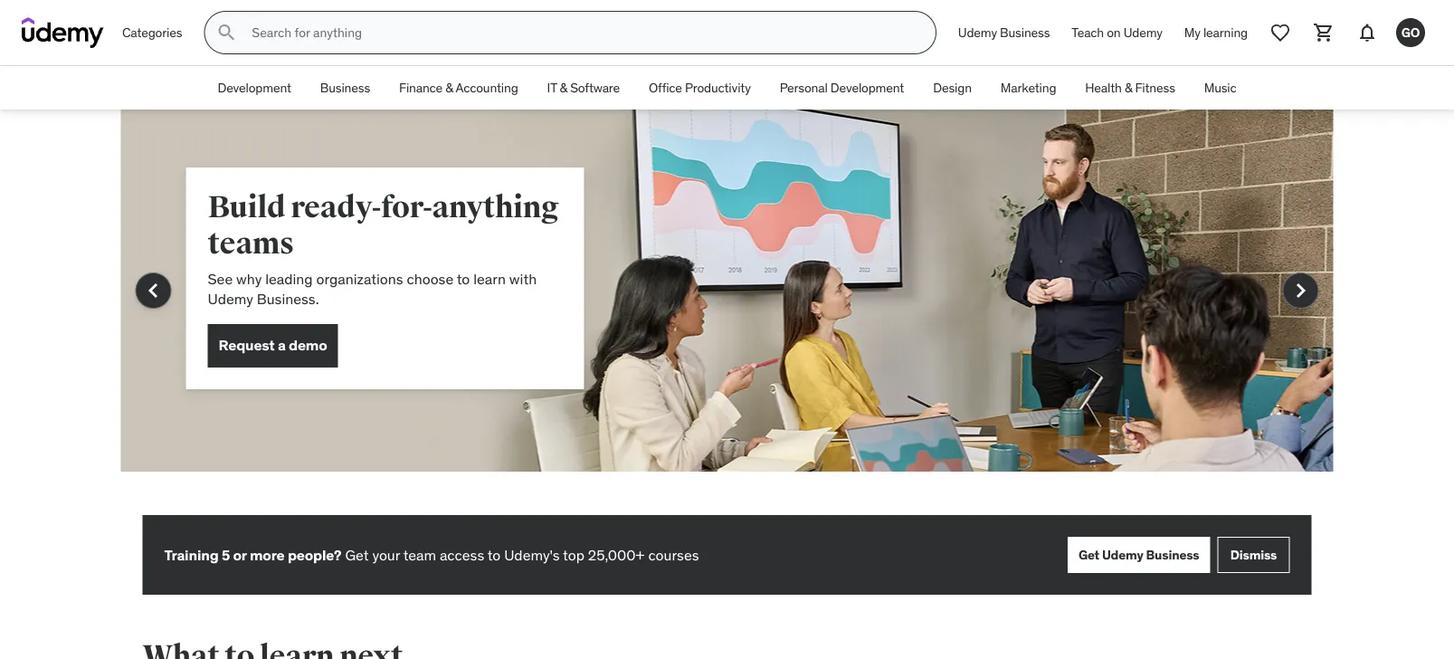 Task type: locate. For each thing, give the bounding box(es) containing it.
dismiss
[[1231, 546, 1278, 563]]

accounting
[[456, 79, 518, 96]]

teach
[[1072, 24, 1105, 40]]

& for accounting
[[446, 79, 453, 96]]

1 development from the left
[[218, 79, 291, 96]]

personal
[[780, 79, 828, 96]]

1 horizontal spatial to
[[488, 545, 501, 564]]

0 horizontal spatial business
[[320, 79, 370, 96]]

development
[[218, 79, 291, 96], [831, 79, 905, 96]]

it & software
[[547, 79, 620, 96]]

udemy inside build ready-for-anything teams see why leading organizations choose to learn with udemy business.
[[208, 290, 253, 308]]

for-
[[381, 188, 432, 226]]

categories
[[122, 24, 182, 40]]

leading
[[265, 269, 313, 288]]

to left learn
[[457, 269, 470, 288]]

business left finance
[[320, 79, 370, 96]]

organizations
[[316, 269, 403, 288]]

health & fitness
[[1086, 79, 1176, 96]]

request
[[219, 336, 275, 355]]

& right finance
[[446, 79, 453, 96]]

to
[[457, 269, 470, 288], [488, 545, 501, 564]]

music link
[[1190, 66, 1252, 110]]

1 & from the left
[[446, 79, 453, 96]]

access
[[440, 545, 485, 564]]

finance & accounting
[[399, 79, 518, 96]]

music
[[1205, 79, 1237, 96]]

& inside "link"
[[1125, 79, 1133, 96]]

ready-
[[291, 188, 381, 226]]

1 horizontal spatial &
[[560, 79, 568, 96]]

get
[[345, 545, 369, 564], [1079, 546, 1100, 563]]

teach on udemy
[[1072, 24, 1163, 40]]

3 & from the left
[[1125, 79, 1133, 96]]

teach on udemy link
[[1061, 11, 1174, 54]]

top
[[563, 545, 585, 564]]

udemy
[[959, 24, 998, 40], [1124, 24, 1163, 40], [208, 290, 253, 308], [1103, 546, 1144, 563]]

1 vertical spatial to
[[488, 545, 501, 564]]

2 horizontal spatial &
[[1125, 79, 1133, 96]]

request a demo
[[219, 336, 327, 355]]

with
[[510, 269, 537, 288]]

& right it on the top of page
[[560, 79, 568, 96]]

learn
[[474, 269, 506, 288]]

& for fitness
[[1125, 79, 1133, 96]]

udemy business link
[[948, 11, 1061, 54]]

development right personal
[[831, 79, 905, 96]]

wishlist image
[[1270, 22, 1292, 43]]

software
[[571, 79, 620, 96]]

business.
[[257, 290, 319, 308]]

my learning
[[1185, 24, 1248, 40]]

business left the dismiss
[[1147, 546, 1200, 563]]

office productivity
[[649, 79, 751, 96]]

& right health on the top of the page
[[1125, 79, 1133, 96]]

more
[[250, 545, 285, 564]]

1 horizontal spatial get
[[1079, 546, 1100, 563]]

business up the "marketing"
[[1000, 24, 1050, 40]]

get inside get udemy business "link"
[[1079, 546, 1100, 563]]

0 horizontal spatial &
[[446, 79, 453, 96]]

1 horizontal spatial development
[[831, 79, 905, 96]]

health & fitness link
[[1071, 66, 1190, 110]]

it
[[547, 79, 557, 96]]

development down submit search icon
[[218, 79, 291, 96]]

5
[[222, 545, 230, 564]]

business
[[1000, 24, 1050, 40], [320, 79, 370, 96], [1147, 546, 1200, 563]]

design
[[934, 79, 972, 96]]

or
[[233, 545, 247, 564]]

it & software link
[[533, 66, 635, 110]]

udemy business
[[959, 24, 1050, 40]]

get udemy business link
[[1068, 537, 1211, 573]]

learning
[[1204, 24, 1248, 40]]

0 vertical spatial business
[[1000, 24, 1050, 40]]

0 horizontal spatial to
[[457, 269, 470, 288]]

2 vertical spatial business
[[1147, 546, 1200, 563]]

finance
[[399, 79, 443, 96]]

2 & from the left
[[560, 79, 568, 96]]

2 horizontal spatial business
[[1147, 546, 1200, 563]]

marketing link
[[987, 66, 1071, 110]]

0 vertical spatial to
[[457, 269, 470, 288]]

0 horizontal spatial development
[[218, 79, 291, 96]]

udemy image
[[22, 17, 104, 48]]

people?
[[288, 545, 342, 564]]

my
[[1185, 24, 1201, 40]]

to right access
[[488, 545, 501, 564]]

&
[[446, 79, 453, 96], [560, 79, 568, 96], [1125, 79, 1133, 96]]



Task type: vqa. For each thing, say whether or not it's contained in the screenshot.
the Complete Python Developer in 2023: Zero to Mastery
no



Task type: describe. For each thing, give the bounding box(es) containing it.
dismiss button
[[1218, 537, 1291, 573]]

personal development link
[[766, 66, 919, 110]]

2 development from the left
[[831, 79, 905, 96]]

fitness
[[1136, 79, 1176, 96]]

categories button
[[111, 11, 193, 54]]

design link
[[919, 66, 987, 110]]

previous image
[[139, 276, 168, 305]]

udemy inside "link"
[[1103, 546, 1144, 563]]

on
[[1107, 24, 1121, 40]]

training 5 or more people? get your team access to udemy's top 25,000+ courses
[[164, 545, 699, 564]]

Search for anything text field
[[248, 17, 914, 48]]

1 horizontal spatial business
[[1000, 24, 1050, 40]]

submit search image
[[216, 22, 238, 43]]

25,000+
[[588, 545, 645, 564]]

development link
[[203, 66, 306, 110]]

anything
[[432, 188, 559, 226]]

get udemy business
[[1079, 546, 1200, 563]]

& for software
[[560, 79, 568, 96]]

health
[[1086, 79, 1122, 96]]

build
[[208, 188, 285, 226]]

to inside build ready-for-anything teams see why leading organizations choose to learn with udemy business.
[[457, 269, 470, 288]]

office productivity link
[[635, 66, 766, 110]]

demo
[[289, 336, 327, 355]]

business inside "link"
[[1147, 546, 1200, 563]]

udemy's
[[504, 545, 560, 564]]

teams
[[208, 225, 294, 262]]

build ready-for-anything teams see why leading organizations choose to learn with udemy business.
[[208, 188, 559, 308]]

my learning link
[[1174, 11, 1259, 54]]

carousel element
[[121, 110, 1334, 515]]

1 vertical spatial business
[[320, 79, 370, 96]]

next image
[[1287, 276, 1316, 305]]

team
[[403, 545, 436, 564]]

office
[[649, 79, 682, 96]]

shopping cart with 0 items image
[[1314, 22, 1335, 43]]

marketing
[[1001, 79, 1057, 96]]

your
[[372, 545, 400, 564]]

a
[[278, 336, 286, 355]]

request a demo link
[[208, 324, 338, 367]]

courses
[[649, 545, 699, 564]]

productivity
[[685, 79, 751, 96]]

see
[[208, 269, 233, 288]]

why
[[236, 269, 262, 288]]

0 horizontal spatial get
[[345, 545, 369, 564]]

training
[[164, 545, 219, 564]]

go
[[1402, 24, 1421, 40]]

notifications image
[[1357, 22, 1379, 43]]

go link
[[1390, 11, 1433, 54]]

finance & accounting link
[[385, 66, 533, 110]]

personal development
[[780, 79, 905, 96]]

business link
[[306, 66, 385, 110]]

choose
[[407, 269, 454, 288]]



